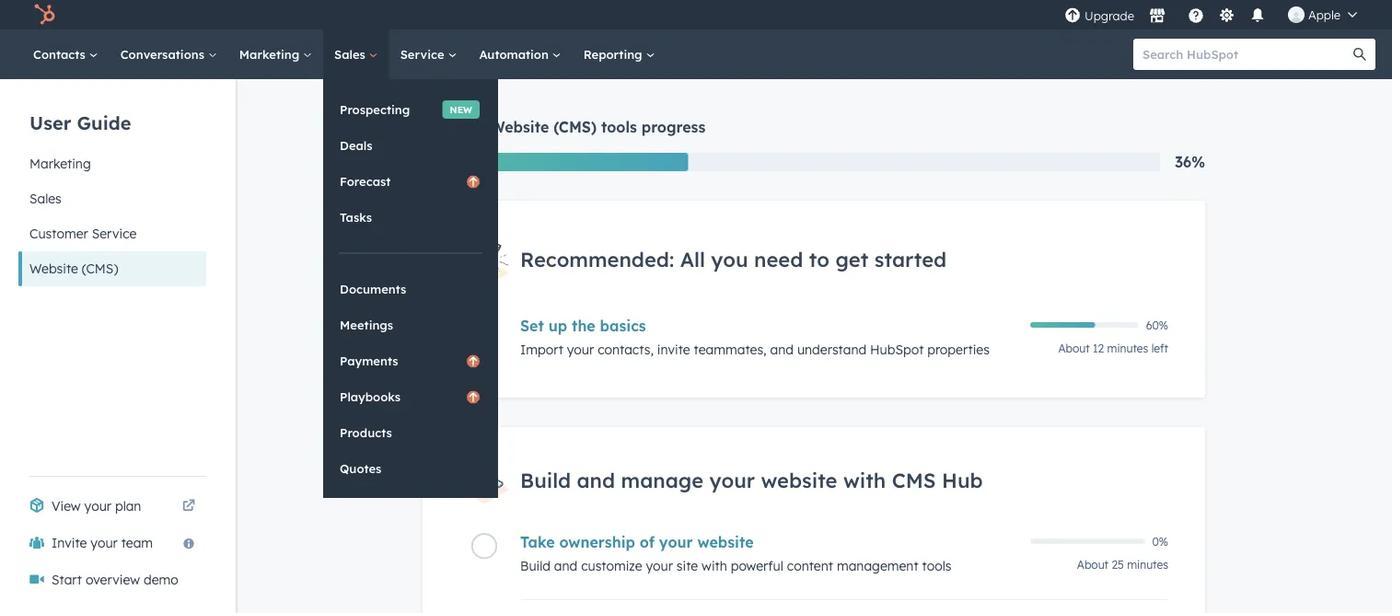 Task type: locate. For each thing, give the bounding box(es) containing it.
automation link
[[468, 29, 572, 79]]

hubspot image
[[33, 4, 55, 26]]

1 vertical spatial website
[[29, 261, 78, 277]]

1 vertical spatial service
[[92, 226, 137, 242]]

about left '12' at the right
[[1058, 342, 1090, 356]]

to
[[809, 246, 829, 271]]

0 vertical spatial website
[[761, 468, 837, 493]]

0 vertical spatial and
[[770, 342, 794, 358]]

your up site
[[659, 533, 693, 551]]

import
[[520, 342, 563, 358]]

minutes for recommended: all you need to get started
[[1107, 342, 1148, 356]]

hub
[[942, 468, 983, 493]]

quotes link
[[323, 451, 498, 486]]

1 vertical spatial with
[[702, 558, 727, 574]]

1 vertical spatial marketing
[[29, 156, 91, 172]]

0 horizontal spatial website
[[29, 261, 78, 277]]

and up ownership
[[577, 468, 615, 493]]

1 vertical spatial and
[[577, 468, 615, 493]]

your left the plan
[[84, 498, 111, 514]]

and down 'set up the basics' button
[[770, 342, 794, 358]]

notifications image
[[1249, 8, 1266, 25]]

0 horizontal spatial sales
[[29, 191, 61, 207]]

your website (cms) tools progress progress bar
[[423, 153, 688, 171]]

progress
[[641, 118, 705, 136]]

marketing inside button
[[29, 156, 91, 172]]

website for manage
[[761, 468, 837, 493]]

your down of
[[646, 558, 673, 574]]

about left the 25
[[1077, 558, 1109, 572]]

0 horizontal spatial marketing
[[29, 156, 91, 172]]

minutes right '12' at the right
[[1107, 342, 1148, 356]]

0 vertical spatial with
[[843, 468, 886, 493]]

25
[[1112, 558, 1124, 572]]

apple button
[[1277, 0, 1368, 29]]

website for of
[[697, 533, 754, 551]]

ownership
[[559, 533, 635, 551]]

tasks
[[340, 210, 372, 225]]

apple
[[1308, 7, 1340, 22]]

Search HubSpot search field
[[1133, 39, 1359, 70]]

reporting link
[[572, 29, 666, 79]]

0 vertical spatial about
[[1058, 342, 1090, 356]]

search image
[[1353, 48, 1366, 61]]

menu
[[1062, 0, 1370, 29]]

start
[[52, 572, 82, 588]]

view
[[52, 498, 81, 514]]

0 horizontal spatial (cms)
[[82, 261, 118, 277]]

build and manage your website with cms hub
[[520, 468, 983, 493]]

meetings link
[[323, 308, 498, 343]]

about for recommended: all you need to get started
[[1058, 342, 1090, 356]]

with left cms
[[843, 468, 886, 493]]

1 horizontal spatial service
[[400, 46, 448, 62]]

forecast link
[[323, 164, 498, 199]]

website (cms) button
[[18, 251, 206, 286]]

0 vertical spatial sales
[[334, 46, 369, 62]]

2 build from the top
[[520, 558, 550, 574]]

website
[[490, 118, 549, 136], [29, 261, 78, 277]]

your right the manage at the bottom of page
[[709, 468, 755, 493]]

properties
[[927, 342, 990, 358]]

and down take
[[554, 558, 577, 574]]

with
[[843, 468, 886, 493], [702, 558, 727, 574]]

(cms)
[[554, 118, 597, 136], [82, 261, 118, 277]]

1 vertical spatial minutes
[[1127, 558, 1168, 572]]

your
[[567, 342, 594, 358], [709, 468, 755, 493], [84, 498, 111, 514], [659, 533, 693, 551], [91, 535, 118, 551], [646, 558, 673, 574]]

content
[[787, 558, 833, 574]]

products link
[[323, 415, 498, 450]]

marketing button
[[18, 146, 206, 181]]

understand
[[797, 342, 866, 358]]

12
[[1093, 342, 1104, 356]]

(cms) up your website (cms) tools progress 'progress bar'
[[554, 118, 597, 136]]

plan
[[115, 498, 141, 514]]

settings link
[[1215, 5, 1238, 24]]

set
[[520, 317, 544, 335]]

1 vertical spatial tools
[[922, 558, 952, 574]]

build
[[520, 468, 571, 493], [520, 558, 550, 574]]

service
[[400, 46, 448, 62], [92, 226, 137, 242]]

up
[[548, 317, 567, 335]]

start overview demo link
[[18, 562, 206, 598]]

marketing left sales link
[[239, 46, 303, 62]]

1 horizontal spatial tools
[[922, 558, 952, 574]]

0 vertical spatial minutes
[[1107, 342, 1148, 356]]

service right sales link
[[400, 46, 448, 62]]

menu containing apple
[[1062, 0, 1370, 29]]

playbooks link
[[323, 379, 498, 414]]

invite your team
[[52, 535, 153, 551]]

view your plan link
[[18, 488, 206, 525]]

1 horizontal spatial website
[[761, 468, 837, 493]]

build up take
[[520, 468, 571, 493]]

cms
[[892, 468, 936, 493]]

your left team
[[91, 535, 118, 551]]

recommended: all you need to get started
[[520, 246, 947, 271]]

website down customer
[[29, 261, 78, 277]]

minutes down 0%
[[1127, 558, 1168, 572]]

marketing link
[[228, 29, 323, 79]]

sales up prospecting
[[334, 46, 369, 62]]

help button
[[1180, 0, 1212, 29]]

0 vertical spatial tools
[[601, 118, 637, 136]]

[object object] complete progress bar
[[1030, 322, 1095, 328]]

1 horizontal spatial marketing
[[239, 46, 303, 62]]

2 vertical spatial and
[[554, 558, 577, 574]]

website
[[761, 468, 837, 493], [697, 533, 754, 551]]

tools
[[601, 118, 637, 136], [922, 558, 952, 574]]

0%
[[1152, 534, 1168, 548]]

your down the
[[567, 342, 594, 358]]

and
[[770, 342, 794, 358], [577, 468, 615, 493], [554, 558, 577, 574]]

0 horizontal spatial with
[[702, 558, 727, 574]]

1 vertical spatial about
[[1077, 558, 1109, 572]]

marketing down user
[[29, 156, 91, 172]]

1 vertical spatial website
[[697, 533, 754, 551]]

1 horizontal spatial website
[[490, 118, 549, 136]]

1 vertical spatial sales
[[29, 191, 61, 207]]

sales
[[334, 46, 369, 62], [29, 191, 61, 207]]

about 25 minutes
[[1077, 558, 1168, 572]]

website inside take ownership of your website build and customize your site with powerful content management tools
[[697, 533, 754, 551]]

view your plan
[[52, 498, 141, 514]]

tools left progress
[[601, 118, 637, 136]]

sales inside button
[[29, 191, 61, 207]]

0 vertical spatial build
[[520, 468, 571, 493]]

sales up customer
[[29, 191, 61, 207]]

marketing
[[239, 46, 303, 62], [29, 156, 91, 172]]

0 horizontal spatial service
[[92, 226, 137, 242]]

recommended:
[[520, 246, 674, 271]]

website up take ownership of your website button
[[761, 468, 837, 493]]

customer
[[29, 226, 88, 242]]

0 vertical spatial marketing
[[239, 46, 303, 62]]

website up your website (cms) tools progress 'progress bar'
[[490, 118, 549, 136]]

with right site
[[702, 558, 727, 574]]

about
[[1058, 342, 1090, 356], [1077, 558, 1109, 572]]

1 vertical spatial build
[[520, 558, 550, 574]]

0 vertical spatial service
[[400, 46, 448, 62]]

hubspot link
[[22, 4, 69, 26]]

(cms) down the customer service button at the left of page
[[82, 261, 118, 277]]

invite your team button
[[18, 525, 206, 562]]

build down take
[[520, 558, 550, 574]]

service down sales button
[[92, 226, 137, 242]]

user guide views element
[[18, 79, 206, 286]]

0 horizontal spatial tools
[[601, 118, 637, 136]]

link opens in a new window image
[[182, 495, 195, 517], [182, 500, 195, 513]]

1 vertical spatial (cms)
[[82, 261, 118, 277]]

playbooks
[[340, 389, 401, 404]]

website up powerful
[[697, 533, 754, 551]]

you
[[711, 246, 748, 271]]

0 horizontal spatial website
[[697, 533, 754, 551]]

team
[[121, 535, 153, 551]]

tools right management at the right bottom
[[922, 558, 952, 574]]

0 vertical spatial (cms)
[[554, 118, 597, 136]]

(cms) inside button
[[82, 261, 118, 277]]

minutes
[[1107, 342, 1148, 356], [1127, 558, 1168, 572]]



Task type: vqa. For each thing, say whether or not it's contained in the screenshot.
AND to the top
yes



Task type: describe. For each thing, give the bounding box(es) containing it.
and inside take ownership of your website build and customize your site with powerful content management tools
[[554, 558, 577, 574]]

1 horizontal spatial sales
[[334, 46, 369, 62]]

tools inside take ownership of your website build and customize your site with powerful content management tools
[[922, 558, 952, 574]]

powerful
[[731, 558, 783, 574]]

your inside "link"
[[84, 498, 111, 514]]

your inside button
[[91, 535, 118, 551]]

sales menu
[[323, 79, 498, 498]]

set up the basics import your contacts, invite teammates, and understand hubspot properties
[[520, 317, 990, 358]]

build inside take ownership of your website build and customize your site with powerful content management tools
[[520, 558, 550, 574]]

all
[[680, 246, 705, 271]]

and inside set up the basics import your contacts, invite teammates, and understand hubspot properties
[[770, 342, 794, 358]]

take ownership of your website button
[[520, 533, 1019, 551]]

service link
[[389, 29, 468, 79]]

need
[[754, 246, 803, 271]]

manage
[[621, 468, 703, 493]]

user
[[29, 111, 71, 134]]

teammates,
[[694, 342, 767, 358]]

service inside button
[[92, 226, 137, 242]]

payments
[[340, 353, 398, 368]]

left
[[1151, 342, 1168, 356]]

guide
[[77, 111, 131, 134]]

minutes for build and manage your website with cms hub
[[1127, 558, 1168, 572]]

upgrade image
[[1064, 8, 1081, 24]]

upgrade
[[1085, 8, 1134, 23]]

documents link
[[323, 272, 498, 307]]

notifications button
[[1242, 0, 1273, 29]]

1 build from the top
[[520, 468, 571, 493]]

marketplaces button
[[1138, 0, 1177, 29]]

automation
[[479, 46, 552, 62]]

get
[[835, 246, 868, 271]]

sales link
[[323, 29, 389, 79]]

1 horizontal spatial with
[[843, 468, 886, 493]]

marketplaces image
[[1149, 8, 1166, 25]]

the
[[572, 317, 595, 335]]

of
[[640, 533, 655, 551]]

deals
[[340, 138, 373, 153]]

demo
[[144, 572, 178, 588]]

contacts
[[33, 46, 89, 62]]

invite
[[657, 342, 690, 358]]

overview
[[86, 572, 140, 588]]

started
[[874, 246, 947, 271]]

deals link
[[323, 128, 498, 163]]

1 link opens in a new window image from the top
[[182, 495, 195, 517]]

website inside button
[[29, 261, 78, 277]]

your
[[452, 118, 486, 136]]

with inside take ownership of your website build and customize your site with powerful content management tools
[[702, 558, 727, 574]]

sales button
[[18, 181, 206, 216]]

60%
[[1146, 318, 1168, 332]]

take
[[520, 533, 555, 551]]

payments link
[[323, 343, 498, 378]]

management
[[837, 558, 918, 574]]

conversations link
[[109, 29, 228, 79]]

products
[[340, 425, 392, 440]]

new
[[450, 104, 472, 115]]

1 horizontal spatial (cms)
[[554, 118, 597, 136]]

bob builder image
[[1288, 6, 1305, 23]]

0 vertical spatial website
[[490, 118, 549, 136]]

help image
[[1188, 8, 1204, 25]]

conversations
[[120, 46, 208, 62]]

customer service
[[29, 226, 137, 242]]

basics
[[600, 317, 646, 335]]

your inside set up the basics import your contacts, invite teammates, and understand hubspot properties
[[567, 342, 594, 358]]

hubspot
[[870, 342, 924, 358]]

invite
[[52, 535, 87, 551]]

site
[[677, 558, 698, 574]]

2 link opens in a new window image from the top
[[182, 500, 195, 513]]

about for build and manage your website with cms hub
[[1077, 558, 1109, 572]]

set up the basics button
[[520, 317, 1019, 335]]

documents
[[340, 281, 406, 297]]

prospecting
[[340, 102, 410, 117]]

tasks link
[[323, 200, 498, 235]]

start overview demo
[[52, 572, 178, 588]]

customize
[[581, 558, 642, 574]]

reporting
[[583, 46, 646, 62]]

meetings
[[340, 317, 393, 332]]

user guide
[[29, 111, 131, 134]]

about 12 minutes left
[[1058, 342, 1168, 356]]

forecast
[[340, 174, 391, 189]]

website (cms)
[[29, 261, 118, 277]]

quotes
[[340, 461, 382, 476]]

your website (cms) tools progress
[[452, 118, 705, 136]]

take ownership of your website build and customize your site with powerful content management tools
[[520, 533, 952, 574]]

settings image
[[1218, 8, 1235, 24]]

36%
[[1175, 153, 1205, 171]]

search button
[[1344, 39, 1375, 70]]

contacts,
[[598, 342, 654, 358]]



